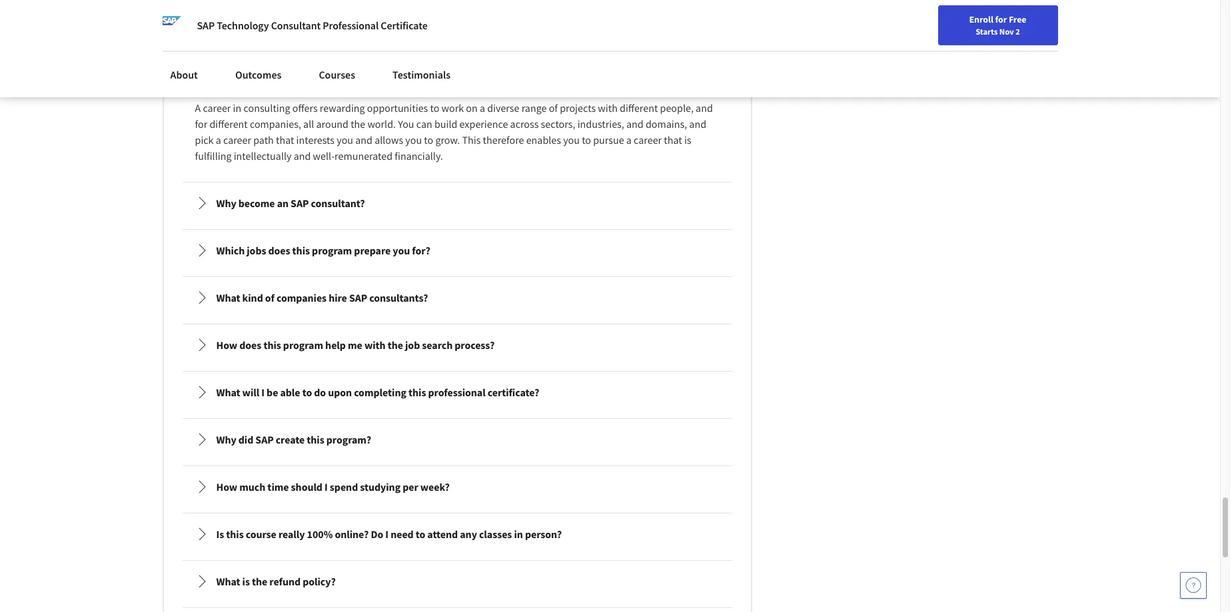 Task type: describe. For each thing, give the bounding box(es) containing it.
we
[[195, 6, 209, 19]]

as
[[597, 6, 606, 19]]

2 that from the left
[[664, 133, 682, 147]]

to down can at top
[[424, 133, 433, 147]]

0 vertical spatial does
[[268, 244, 290, 257]]

did
[[238, 433, 253, 446]]

you down sectors,
[[563, 133, 580, 147]]

fulfilling
[[195, 149, 232, 163]]

the left the job
[[388, 339, 403, 352]]

is this course really 100% online? do i need to attend any classes in person?
[[216, 528, 562, 541]]

consulting
[[244, 101, 290, 115]]

a up experience
[[480, 101, 485, 115]]

career right the 'a'
[[203, 101, 231, 115]]

will
[[242, 386, 259, 399]]

experience
[[460, 117, 508, 131]]

certificate
[[409, 6, 453, 19]]

is
[[216, 528, 224, 541]]

about link
[[162, 60, 206, 89]]

in left order
[[495, 6, 504, 19]]

this right completing
[[409, 386, 426, 399]]

taking
[[296, 6, 324, 19]]

the inside 'a career in consulting offers rewarding opportunities to work on a diverse range of projects with different people, and for different companies, all around the world. you can build experience across sectors, industries, and domains, and pick a career path that interests you and allows you to grow. this therefore enables you to pursue a career that is fulfilling intellectually and well-remunerated financially.'
[[351, 117, 365, 131]]

certificate
[[381, 19, 428, 32]]

about
[[170, 68, 198, 81]]

search
[[422, 339, 453, 352]]

recommend
[[240, 6, 294, 19]]

you inside dropdown button
[[393, 244, 410, 257]]

how much time should i spend studying per week?
[[216, 480, 450, 494]]

i inside "dropdown button"
[[385, 528, 389, 541]]

be
[[267, 386, 278, 399]]

kind
[[242, 291, 263, 305]]

earlier
[[273, 22, 302, 35]]

a
[[195, 101, 201, 115]]

what kind of companies hire sap consultants?
[[216, 291, 428, 305]]

this inside we highly recommend taking the courses in this certificate program in the order presented as the content builds on information from earlier courses.
[[390, 6, 406, 19]]

the right as
[[608, 6, 623, 19]]

how does this program help me with the job search process?
[[216, 339, 495, 352]]

you down 'around'
[[337, 133, 353, 147]]

interests
[[296, 133, 335, 147]]

which jobs does this program prepare you for?
[[216, 244, 430, 257]]

of inside dropdown button
[[265, 291, 275, 305]]

and right people,
[[696, 101, 713, 115]]

around
[[316, 117, 349, 131]]

to down industries,
[[582, 133, 591, 147]]

do
[[371, 528, 383, 541]]

classes
[[479, 528, 512, 541]]

and down people,
[[689, 117, 706, 131]]

sap right did
[[255, 433, 274, 446]]

program inside we highly recommend taking the courses in this certificate program in the order presented as the content builds on information from earlier courses.
[[455, 6, 493, 19]]

what will i be able to do upon completing this professional certificate? button
[[184, 374, 730, 411]]

should
[[291, 480, 323, 494]]

career inside why start a career in consulting? dropdown button
[[270, 69, 300, 83]]

with inside 'a career in consulting offers rewarding opportunities to work on a diverse range of projects with different people, and for different companies, all around the world. you can build experience across sectors, industries, and domains, and pick a career path that interests you and allows you to grow. this therefore enables you to pursue a career that is fulfilling intellectually and well-remunerated financially.'
[[598, 101, 618, 115]]

career left path
[[223, 133, 251, 147]]

why start a career in consulting?
[[216, 69, 366, 83]]

1 vertical spatial different
[[210, 117, 248, 131]]

and left domains,
[[626, 117, 644, 131]]

prepare
[[354, 244, 391, 257]]

really
[[278, 528, 305, 541]]

what for what will i be able to do upon completing this professional certificate?
[[216, 386, 240, 399]]

the up 'courses.'
[[326, 6, 341, 19]]

what will i be able to do upon completing this professional certificate?
[[216, 386, 539, 399]]

order
[[523, 6, 547, 19]]

show notifications image
[[1040, 17, 1056, 33]]

this right create
[[307, 433, 324, 446]]

companies
[[277, 291, 327, 305]]

completing
[[354, 386, 406, 399]]

diverse
[[487, 101, 519, 115]]

highly
[[211, 6, 238, 19]]

for inside enroll for free starts nov 2
[[995, 13, 1007, 25]]

for inside 'a career in consulting offers rewarding opportunities to work on a diverse range of projects with different people, and for different companies, all around the world. you can build experience across sectors, industries, and domains, and pick a career path that interests you and allows you to grow. this therefore enables you to pursue a career that is fulfilling intellectually and well-remunerated financially.'
[[195, 117, 207, 131]]

builds
[[662, 6, 689, 19]]

100%
[[307, 528, 333, 541]]

remunerated
[[335, 149, 393, 163]]

sap technology consultant  professional certificate
[[197, 19, 428, 32]]

you
[[398, 117, 414, 131]]

1 vertical spatial does
[[239, 339, 261, 352]]

financially.
[[395, 149, 443, 163]]

professional
[[323, 19, 379, 32]]

why for why did sap create this program?
[[216, 433, 236, 446]]

we highly recommend taking the courses in this certificate program in the order presented as the content builds on information from earlier courses.
[[195, 6, 705, 35]]

how for how does this program help me with the job search process?
[[216, 339, 237, 352]]

start
[[238, 69, 260, 83]]

why for why become an sap consultant?
[[216, 197, 236, 210]]

0 vertical spatial different
[[620, 101, 658, 115]]

what for what is the refund policy?
[[216, 575, 240, 588]]

1 horizontal spatial i
[[325, 480, 328, 494]]

to inside dropdown button
[[302, 386, 312, 399]]

why did sap create this program?
[[216, 433, 371, 446]]

this up be
[[263, 339, 281, 352]]

starts
[[976, 26, 998, 37]]

job
[[405, 339, 420, 352]]

2 vertical spatial program
[[283, 339, 323, 352]]

all
[[303, 117, 314, 131]]

online?
[[335, 528, 369, 541]]

become
[[238, 197, 275, 210]]

1 that from the left
[[276, 133, 294, 147]]

nov
[[1000, 26, 1014, 37]]

sap inside dropdown button
[[291, 197, 309, 210]]

sap right sap 'icon'
[[197, 19, 215, 32]]

2
[[1016, 26, 1020, 37]]

for?
[[412, 244, 430, 257]]

offers
[[292, 101, 318, 115]]

any
[[460, 528, 477, 541]]

can
[[416, 117, 432, 131]]

courses
[[319, 68, 355, 81]]

build
[[434, 117, 457, 131]]

presented
[[549, 6, 594, 19]]

this
[[462, 133, 481, 147]]

range
[[522, 101, 547, 115]]



Task type: vqa. For each thing, say whether or not it's contained in the screenshot.
How Much Time Should I Spend Studying Per Week?
yes



Task type: locate. For each thing, give the bounding box(es) containing it.
pursue
[[593, 133, 624, 147]]

jobs
[[247, 244, 266, 257]]

why left start
[[216, 69, 236, 83]]

how for how much time should i spend studying per week?
[[216, 480, 237, 494]]

with up industries,
[[598, 101, 618, 115]]

2 vertical spatial why
[[216, 433, 236, 446]]

this left certificate
[[390, 6, 406, 19]]

rewarding
[[320, 101, 365, 115]]

consultant?
[[311, 197, 365, 210]]

program left help
[[283, 339, 323, 352]]

in inside "dropdown button"
[[514, 528, 523, 541]]

program left prepare
[[312, 244, 352, 257]]

why become an sap consultant?
[[216, 197, 365, 210]]

is this course really 100% online? do i need to attend any classes in person? button
[[184, 516, 730, 553]]

1 horizontal spatial different
[[620, 101, 658, 115]]

enables
[[526, 133, 561, 147]]

therefore
[[483, 133, 524, 147]]

0 vertical spatial i
[[261, 386, 265, 399]]

testimonials link
[[385, 60, 459, 89]]

how does this program help me with the job search process? button
[[184, 327, 730, 364]]

sap image
[[162, 16, 181, 35]]

does right jobs
[[268, 244, 290, 257]]

refund
[[269, 575, 301, 588]]

0 horizontal spatial does
[[239, 339, 261, 352]]

why for why start a career in consulting?
[[216, 69, 236, 83]]

on inside we highly recommend taking the courses in this certificate program in the order presented as the content builds on information from earlier courses.
[[691, 6, 703, 19]]

program?
[[326, 433, 371, 446]]

for
[[995, 13, 1007, 25], [195, 117, 207, 131]]

in inside 'a career in consulting offers rewarding opportunities to work on a diverse range of projects with different people, and for different companies, all around the world. you can build experience across sectors, industries, and domains, and pick a career path that interests you and allows you to grow. this therefore enables you to pursue a career that is fulfilling intellectually and well-remunerated financially.'
[[233, 101, 241, 115]]

0 vertical spatial on
[[691, 6, 703, 19]]

0 vertical spatial of
[[549, 101, 558, 115]]

0 horizontal spatial that
[[276, 133, 294, 147]]

a right pursue on the top
[[626, 133, 632, 147]]

technology
[[217, 19, 269, 32]]

career right start
[[270, 69, 300, 83]]

sap
[[197, 19, 215, 32], [291, 197, 309, 210], [349, 291, 367, 305], [255, 433, 274, 446]]

attend
[[427, 528, 458, 541]]

that down "companies,"
[[276, 133, 294, 147]]

to right 'need'
[[416, 528, 425, 541]]

0 horizontal spatial is
[[242, 575, 250, 588]]

0 vertical spatial for
[[995, 13, 1007, 25]]

is inside dropdown button
[[242, 575, 250, 588]]

and down 'interests'
[[294, 149, 311, 163]]

0 horizontal spatial with
[[364, 339, 386, 352]]

why inside dropdown button
[[216, 197, 236, 210]]

with inside dropdown button
[[364, 339, 386, 352]]

1 vertical spatial of
[[265, 291, 275, 305]]

career down domains,
[[634, 133, 662, 147]]

1 vertical spatial i
[[325, 480, 328, 494]]

to
[[430, 101, 439, 115], [424, 133, 433, 147], [582, 133, 591, 147], [302, 386, 312, 399], [416, 528, 425, 541]]

testimonials
[[393, 68, 451, 81]]

on right builds
[[691, 6, 703, 19]]

the left refund on the left
[[252, 575, 267, 588]]

in inside dropdown button
[[302, 69, 311, 83]]

this right jobs
[[292, 244, 310, 257]]

why become an sap consultant? button
[[184, 185, 730, 222]]

i left be
[[261, 386, 265, 399]]

1 vertical spatial for
[[195, 117, 207, 131]]

outcomes link
[[227, 60, 290, 89]]

professional
[[428, 386, 486, 399]]

why
[[216, 69, 236, 83], [216, 197, 236, 210], [216, 433, 236, 446]]

1 vertical spatial with
[[364, 339, 386, 352]]

2 horizontal spatial i
[[385, 528, 389, 541]]

person?
[[525, 528, 562, 541]]

what left will
[[216, 386, 240, 399]]

3 what from the top
[[216, 575, 240, 588]]

1 horizontal spatial on
[[691, 6, 703, 19]]

for up 'nov'
[[995, 13, 1007, 25]]

in
[[379, 6, 388, 19], [495, 6, 504, 19], [302, 69, 311, 83], [233, 101, 241, 115], [514, 528, 523, 541]]

which jobs does this program prepare you for? button
[[184, 232, 730, 269]]

0 vertical spatial why
[[216, 69, 236, 83]]

how much time should i spend studying per week? button
[[184, 468, 730, 506]]

why left did
[[216, 433, 236, 446]]

sap right an
[[291, 197, 309, 210]]

with right "me"
[[364, 339, 386, 352]]

in right courses on the top left
[[379, 6, 388, 19]]

this inside "dropdown button"
[[226, 528, 244, 541]]

hire
[[329, 291, 347, 305]]

across
[[510, 117, 539, 131]]

domains,
[[646, 117, 687, 131]]

1 what from the top
[[216, 291, 240, 305]]

1 how from the top
[[216, 339, 237, 352]]

studying
[[360, 480, 401, 494]]

a inside dropdown button
[[262, 69, 268, 83]]

course
[[246, 528, 276, 541]]

policy?
[[303, 575, 336, 588]]

1 horizontal spatial is
[[684, 133, 691, 147]]

how
[[216, 339, 237, 352], [216, 480, 237, 494]]

career
[[270, 69, 300, 83], [203, 101, 231, 115], [223, 133, 251, 147], [634, 133, 662, 147]]

in left courses
[[302, 69, 311, 83]]

sap right hire
[[349, 291, 367, 305]]

the down rewarding
[[351, 117, 365, 131]]

do
[[314, 386, 326, 399]]

this right is
[[226, 528, 244, 541]]

to left work
[[430, 101, 439, 115]]

allows
[[375, 133, 403, 147]]

1 horizontal spatial of
[[549, 101, 558, 115]]

grow.
[[435, 133, 460, 147]]

1 horizontal spatial for
[[995, 13, 1007, 25]]

why left become
[[216, 197, 236, 210]]

2 vertical spatial what
[[216, 575, 240, 588]]

to left the do
[[302, 386, 312, 399]]

and up remunerated
[[355, 133, 373, 147]]

english
[[965, 15, 997, 28]]

3 why from the top
[[216, 433, 236, 446]]

courses
[[343, 6, 377, 19]]

content
[[625, 6, 660, 19]]

0 horizontal spatial i
[[261, 386, 265, 399]]

0 horizontal spatial of
[[265, 291, 275, 305]]

0 horizontal spatial on
[[466, 101, 478, 115]]

how inside how does this program help me with the job search process? dropdown button
[[216, 339, 237, 352]]

intellectually
[[234, 149, 292, 163]]

program
[[455, 6, 493, 19], [312, 244, 352, 257], [283, 339, 323, 352]]

1 vertical spatial on
[[466, 101, 478, 115]]

different up domains,
[[620, 101, 658, 115]]

None search field
[[190, 8, 510, 35]]

why start a career in consulting? button
[[184, 57, 730, 95]]

0 horizontal spatial for
[[195, 117, 207, 131]]

1 vertical spatial what
[[216, 386, 240, 399]]

world.
[[367, 117, 396, 131]]

is left refund on the left
[[242, 575, 250, 588]]

help center image
[[1186, 578, 1202, 594]]

an
[[277, 197, 289, 210]]

certificate?
[[488, 386, 539, 399]]

a career in consulting offers rewarding opportunities to work on a diverse range of projects with different people, and for different companies, all around the world. you can build experience across sectors, industries, and domains, and pick a career path that interests you and allows you to grow. this therefore enables you to pursue a career that is fulfilling intellectually and well-remunerated financially.
[[195, 101, 715, 163]]

sectors,
[[541, 117, 575, 131]]

to inside "dropdown button"
[[416, 528, 425, 541]]

that down domains,
[[664, 133, 682, 147]]

does
[[268, 244, 290, 257], [239, 339, 261, 352]]

enroll
[[969, 13, 994, 25]]

different up pick
[[210, 117, 248, 131]]

the left order
[[506, 6, 521, 19]]

you up financially.
[[405, 133, 422, 147]]

you left 'for?'
[[393, 244, 410, 257]]

help
[[325, 339, 346, 352]]

does up will
[[239, 339, 261, 352]]

i
[[261, 386, 265, 399], [325, 480, 328, 494], [385, 528, 389, 541]]

0 vertical spatial program
[[455, 6, 493, 19]]

2 why from the top
[[216, 197, 236, 210]]

with
[[598, 101, 618, 115], [364, 339, 386, 352]]

0 vertical spatial with
[[598, 101, 618, 115]]

a right pick
[[216, 133, 221, 147]]

people,
[[660, 101, 694, 115]]

0 horizontal spatial different
[[210, 117, 248, 131]]

in left consulting on the top of page
[[233, 101, 241, 115]]

consultant
[[271, 19, 321, 32]]

program right certificate
[[455, 6, 493, 19]]

is down domains,
[[684, 133, 691, 147]]

what is the refund policy? button
[[184, 563, 730, 600]]

1 vertical spatial how
[[216, 480, 237, 494]]

1 vertical spatial why
[[216, 197, 236, 210]]

work
[[442, 101, 464, 115]]

what down is
[[216, 575, 240, 588]]

0 vertical spatial how
[[216, 339, 237, 352]]

why did sap create this program? button
[[184, 421, 730, 458]]

of right kind
[[265, 291, 275, 305]]

a right start
[[262, 69, 268, 83]]

which
[[216, 244, 245, 257]]

0 vertical spatial is
[[684, 133, 691, 147]]

1 why from the top
[[216, 69, 236, 83]]

on inside 'a career in consulting offers rewarding opportunities to work on a diverse range of projects with different people, and for different companies, all around the world. you can build experience across sectors, industries, and domains, and pick a career path that interests you and allows you to grow. this therefore enables you to pursue a career that is fulfilling intellectually and well-remunerated financially.'
[[466, 101, 478, 115]]

is
[[684, 133, 691, 147], [242, 575, 250, 588]]

me
[[348, 339, 362, 352]]

what for what kind of companies hire sap consultants?
[[216, 291, 240, 305]]

opportunities
[[367, 101, 428, 115]]

outcomes
[[235, 68, 282, 81]]

how inside how much time should i spend studying per week? dropdown button
[[216, 480, 237, 494]]

1 horizontal spatial that
[[664, 133, 682, 147]]

1 horizontal spatial with
[[598, 101, 618, 115]]

from
[[250, 22, 271, 35]]

on right work
[[466, 101, 478, 115]]

2 how from the top
[[216, 480, 237, 494]]

0 vertical spatial what
[[216, 291, 240, 305]]

i right do
[[385, 528, 389, 541]]

that
[[276, 133, 294, 147], [664, 133, 682, 147]]

2 what from the top
[[216, 386, 240, 399]]

of up sectors,
[[549, 101, 558, 115]]

create
[[276, 433, 305, 446]]

1 horizontal spatial does
[[268, 244, 290, 257]]

in right classes
[[514, 528, 523, 541]]

consulting?
[[313, 69, 366, 83]]

i left spend
[[325, 480, 328, 494]]

1 vertical spatial program
[[312, 244, 352, 257]]

able
[[280, 386, 300, 399]]

need
[[391, 528, 414, 541]]

1 vertical spatial is
[[242, 575, 250, 588]]

is inside 'a career in consulting offers rewarding opportunities to work on a diverse range of projects with different people, and for different companies, all around the world. you can build experience across sectors, industries, and domains, and pick a career path that interests you and allows you to grow. this therefore enables you to pursue a career that is fulfilling intellectually and well-remunerated financially.'
[[684, 133, 691, 147]]

of inside 'a career in consulting offers rewarding opportunities to work on a diverse range of projects with different people, and for different companies, all around the world. you can build experience across sectors, industries, and domains, and pick a career path that interests you and allows you to grow. this therefore enables you to pursue a career that is fulfilling intellectually and well-remunerated financially.'
[[549, 101, 558, 115]]

week?
[[420, 480, 450, 494]]

2 vertical spatial i
[[385, 528, 389, 541]]

a
[[262, 69, 268, 83], [480, 101, 485, 115], [216, 133, 221, 147], [626, 133, 632, 147]]

for up pick
[[195, 117, 207, 131]]

well-
[[313, 149, 335, 163]]

what kind of companies hire sap consultants? button
[[184, 279, 730, 317]]

what left kind
[[216, 291, 240, 305]]



